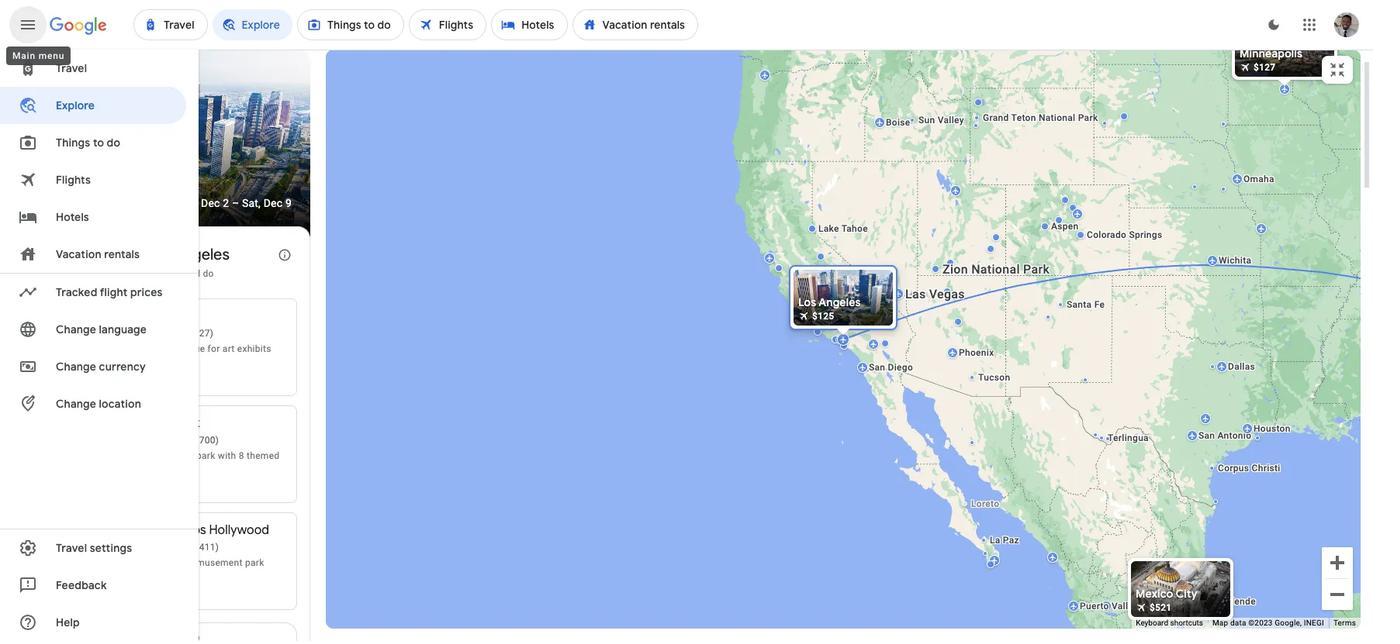 Task type: vqa. For each thing, say whether or not it's contained in the screenshot.
the Nonstop flight. "ELEMENT" related to 1 hr 46 min
no



Task type: describe. For each thing, give the bounding box(es) containing it.
wichita
[[1219, 255, 1252, 266]]

flights
[[56, 173, 91, 187]]

amusement inside disneyland park (113,700) famed amusement park with 8 themed lands
[[142, 451, 194, 462]]

1 horizontal spatial to
[[155, 269, 164, 280]]

0 vertical spatial national
[[1039, 112, 1076, 123]]

1 horizontal spatial park
[[1024, 262, 1050, 277]]

1 dec from the left
[[201, 197, 220, 210]]

1 vertical spatial angeles
[[173, 245, 230, 265]]

prices
[[130, 286, 163, 300]]

venue
[[179, 344, 205, 355]]

diego
[[888, 362, 914, 373]]

big movie-themed amusement park
[[110, 558, 264, 569]]

change for change language
[[56, 323, 96, 337]]

corpus christi
[[1219, 463, 1281, 474]]

language
[[99, 323, 147, 337]]

phoenix
[[959, 347, 995, 358]]

1 sat, from the left
[[180, 197, 198, 210]]

san for san miguel de allende
[[1159, 596, 1175, 607]]

$125
[[813, 311, 835, 322]]

travel settings
[[56, 542, 132, 556]]

travel for travel settings
[[56, 542, 87, 556]]

de
[[1210, 596, 1221, 607]]

discover
[[81, 245, 142, 265]]

san for san diego
[[869, 362, 886, 373]]

vallarta
[[1112, 601, 1146, 612]]

2 sat, from the left
[[242, 197, 261, 210]]

view smaller map image
[[1329, 61, 1347, 79]]

vegas
[[930, 287, 965, 302]]

famed
[[110, 451, 140, 462]]

521 US dollars text field
[[1150, 603, 1172, 614]]

disneyland
[[110, 416, 172, 432]]

san for san antonio
[[1199, 430, 1216, 441]]

allende
[[1223, 596, 1256, 607]]

map data ©2023 google, inegi
[[1213, 619, 1325, 628]]

vacation rentals
[[56, 248, 140, 262]]

things
[[56, 136, 90, 150]]

miguel
[[1178, 596, 1208, 607]]

change language
[[56, 323, 147, 337]]

loreto
[[972, 499, 1000, 510]]

travel settings link
[[0, 530, 186, 567]]

las vegas
[[906, 287, 965, 302]]

2
[[223, 197, 229, 210]]

los angeles inside "map" region
[[799, 295, 861, 309]]

0 vertical spatial los
[[19, 171, 50, 194]]

city
[[1176, 587, 1198, 601]]

exhibits
[[237, 344, 271, 355]]

san diego
[[869, 362, 914, 373]]

tahoe
[[842, 223, 868, 234]]

127 US dollars text field
[[1254, 62, 1276, 73]]

about these results image
[[266, 237, 303, 274]]

mexico city
[[1136, 587, 1198, 601]]

san miguel de allende
[[1159, 596, 1256, 607]]

zion national park
[[943, 262, 1050, 277]]

keyboard shortcuts button
[[1136, 619, 1204, 630]]

tracked flight prices
[[56, 286, 163, 300]]

themed inside disneyland park (113,700) famed amusement park with 8 themed lands
[[247, 451, 280, 462]]

map
[[1213, 619, 1229, 628]]

big
[[110, 558, 124, 569]]

english (united states)
[[68, 616, 184, 630]]

english (united states) button
[[38, 611, 196, 636]]

change for change currency
[[56, 360, 96, 374]]

angeles inside "map" region
[[819, 295, 861, 309]]

change for change location
[[56, 397, 96, 411]]

map region
[[151, 0, 1374, 642]]

terms link
[[1334, 619, 1357, 628]]

menu
[[39, 50, 65, 61]]

things to do link
[[0, 124, 186, 161]]

4.6
[[110, 543, 124, 553]]

4.6 out of 5 stars from 113,700 reviews image
[[110, 435, 219, 447]]

help link
[[0, 605, 186, 642]]

vacation rentals link
[[0, 236, 186, 273]]

feedback link
[[0, 567, 186, 605]]

change language link
[[0, 311, 186, 348]]

travel link
[[0, 50, 186, 87]]

do inside things to do link
[[107, 136, 120, 150]]

$127
[[1254, 62, 1276, 73]]

springs
[[1130, 229, 1163, 240]]

rentals
[[104, 248, 140, 262]]

san for san luis obispo
[[807, 308, 824, 319]]

zion
[[943, 262, 969, 277]]

location
[[99, 397, 141, 411]]

1 vertical spatial themed
[[156, 558, 189, 569]]

keyboard shortcuts
[[1136, 619, 1204, 628]]

puerto vallarta
[[1080, 601, 1146, 612]]

lake tahoe
[[819, 223, 868, 234]]

vacation
[[56, 248, 102, 262]]

change currency link
[[0, 348, 186, 386]]

antonio
[[1218, 430, 1252, 441]]

change appearance image
[[1256, 6, 1293, 43]]

tracked flight prices link
[[0, 274, 186, 311]]

flights link
[[0, 161, 186, 199]]

mexico
[[1136, 587, 1174, 601]]

san antonio
[[1199, 430, 1252, 441]]

main menu image
[[19, 16, 37, 34]]

2 dec from the left
[[264, 197, 283, 210]]

see
[[166, 269, 182, 280]]

change currency
[[56, 360, 146, 374]]

$521
[[1150, 603, 1172, 614]]

4.8 out of 5 stars from 28,827 reviews image
[[110, 328, 214, 340]]

change location link
[[0, 386, 186, 423]]

explore for explore
[[56, 99, 95, 113]]

terlingua
[[1108, 433, 1149, 444]]



Task type: locate. For each thing, give the bounding box(es) containing it.
english
[[68, 616, 105, 630]]

themed right 8
[[247, 451, 280, 462]]

discover los angeles
[[81, 245, 230, 265]]

(united
[[107, 616, 145, 630]]

1 horizontal spatial explore
[[96, 269, 129, 280]]

angeles up hotels link
[[53, 171, 125, 194]]

boise
[[886, 117, 911, 128]]

1 horizontal spatial park
[[245, 558, 264, 569]]

to left see
[[155, 269, 164, 280]]

2 vertical spatial change
[[56, 397, 96, 411]]

angeles up $125
[[819, 295, 861, 309]]

san left the diego at the right bottom of the page
[[869, 362, 886, 373]]

0 horizontal spatial dec
[[201, 197, 220, 210]]

0 horizontal spatial do
[[107, 136, 120, 150]]

obispo
[[847, 308, 878, 319]]

0 horizontal spatial sat,
[[180, 197, 198, 210]]

0 horizontal spatial park
[[175, 416, 200, 432]]

puerto
[[1080, 601, 1110, 612]]

omaha
[[1244, 173, 1275, 184]]

lands
[[110, 463, 134, 474]]

change down change language link
[[56, 360, 96, 374]]

sat, left 2
[[180, 197, 198, 210]]

0 vertical spatial park
[[196, 451, 215, 462]]

do right things
[[107, 136, 120, 150]]

(113,700)
[[177, 436, 219, 446]]

data
[[1231, 619, 1247, 628]]

1 horizontal spatial los
[[146, 245, 170, 265]]

125 US dollars text field
[[813, 311, 835, 322]]

los angeles up 'hotels'
[[19, 171, 125, 194]]

san luis obispo
[[807, 308, 878, 319]]

2 travel from the top
[[56, 542, 87, 556]]

los up 125 us dollars text field
[[799, 295, 817, 309]]

santa fe
[[1067, 299, 1105, 310]]

christi
[[1252, 463, 1281, 474]]

los inside "map" region
[[799, 295, 817, 309]]

la paz
[[990, 535, 1020, 546]]

1 vertical spatial change
[[56, 360, 96, 374]]

0 horizontal spatial angeles
[[53, 171, 125, 194]]

to right things
[[93, 136, 104, 150]]

do right and
[[203, 269, 214, 280]]

states)
[[147, 616, 184, 630]]

1 horizontal spatial angeles
[[173, 245, 230, 265]]

1 vertical spatial explore
[[96, 269, 129, 280]]

flight
[[100, 286, 128, 300]]

0 vertical spatial angeles
[[53, 171, 125, 194]]

0 vertical spatial amusement
[[142, 451, 194, 462]]

dallas
[[1229, 361, 1256, 372]]

sun valley
[[919, 114, 965, 125]]

amusement down (146,411) at the left bottom
[[191, 558, 243, 569]]

grand teton national park
[[983, 112, 1099, 123]]

0 horizontal spatial los angeles
[[19, 171, 125, 194]]

minneapolis
[[1240, 46, 1303, 60]]

colorado
[[1087, 229, 1127, 240]]

travel up 'feedback' at left
[[56, 542, 87, 556]]

park inside disneyland park (113,700) famed amusement park with 8 themed lands
[[175, 416, 200, 432]]

change down change currency link
[[56, 397, 96, 411]]

9
[[286, 197, 292, 210]]

explore up flight
[[96, 269, 129, 280]]

2 horizontal spatial angeles
[[819, 295, 861, 309]]

explore link
[[0, 87, 186, 124]]

travel inside "link"
[[56, 61, 87, 75]]

studios
[[164, 523, 206, 539]]

explore up things
[[56, 99, 95, 113]]

things to do
[[56, 136, 120, 150]]

shortcuts
[[1171, 619, 1204, 628]]

amusement down 4.6 out of 5 stars from 113,700 reviews image
[[142, 451, 194, 462]]

1 vertical spatial amusement
[[191, 558, 243, 569]]

san left luis
[[807, 308, 824, 319]]

park down "hollywood"
[[245, 558, 264, 569]]

(146,411)
[[177, 543, 219, 553]]

2 vertical spatial angeles
[[819, 295, 861, 309]]

dec left 2
[[201, 197, 220, 210]]

explore what to see and do
[[96, 269, 214, 280]]

los angeles up $125
[[799, 295, 861, 309]]

1 vertical spatial do
[[203, 269, 214, 280]]

san left antonio on the bottom right of the page
[[1199, 430, 1216, 441]]

disneyland park (113,700) famed amusement park with 8 themed lands
[[110, 416, 280, 474]]

travel for travel
[[56, 61, 87, 75]]

art
[[223, 344, 235, 355]]

1 horizontal spatial do
[[203, 269, 214, 280]]

fe
[[1095, 299, 1105, 310]]

0 horizontal spatial themed
[[156, 558, 189, 569]]

0 vertical spatial change
[[56, 323, 96, 337]]

1 horizontal spatial sat,
[[242, 197, 261, 210]]

movie-
[[127, 558, 156, 569]]

3 change from the top
[[56, 397, 96, 411]]

main menu
[[12, 50, 65, 61]]

0 horizontal spatial to
[[93, 136, 104, 150]]

1 horizontal spatial themed
[[247, 451, 280, 462]]

inegi
[[1305, 619, 1325, 628]]

hollywood
[[209, 523, 269, 539]]

settings
[[90, 542, 132, 556]]

park down (113,700)
[[196, 451, 215, 462]]

feedback
[[56, 579, 107, 593]]

la
[[990, 535, 1001, 546]]

4.6 out of 5 stars from 146,411 reviews image
[[110, 542, 219, 554]]

las
[[906, 287, 926, 302]]

1 horizontal spatial dec
[[264, 197, 283, 210]]

los left flights
[[19, 171, 50, 194]]

0 vertical spatial park
[[1079, 112, 1099, 123]]

2 horizontal spatial los
[[799, 295, 817, 309]]

themed down 4.6 out of 5 stars from 146,411 reviews image
[[156, 558, 189, 569]]

and
[[184, 269, 200, 280]]

hotels
[[56, 210, 89, 224]]

0 horizontal spatial national
[[972, 262, 1020, 277]]

0 vertical spatial do
[[107, 136, 120, 150]]

8
[[239, 451, 244, 462]]

what
[[131, 269, 153, 280]]

free
[[160, 344, 177, 355]]

0 horizontal spatial los
[[19, 171, 50, 194]]

0 vertical spatial themed
[[247, 451, 280, 462]]

1 vertical spatial los angeles
[[799, 295, 861, 309]]

1 vertical spatial park
[[1024, 262, 1050, 277]]

change
[[56, 323, 96, 337], [56, 360, 96, 374], [56, 397, 96, 411]]

terms
[[1334, 619, 1357, 628]]

1 vertical spatial national
[[972, 262, 1020, 277]]

with
[[218, 451, 236, 462]]

usd
[[238, 616, 260, 630]]

national right zion
[[972, 262, 1020, 277]]

national right teton
[[1039, 112, 1076, 123]]

0 vertical spatial explore
[[56, 99, 95, 113]]

1 vertical spatial travel
[[56, 542, 87, 556]]

park
[[196, 451, 215, 462], [245, 558, 264, 569]]

explore
[[56, 99, 95, 113], [96, 269, 129, 280]]

to
[[93, 136, 104, 150], [155, 269, 164, 280]]

0 vertical spatial los angeles
[[19, 171, 125, 194]]

park
[[1079, 112, 1099, 123], [1024, 262, 1050, 277], [175, 416, 200, 432]]

lake
[[819, 223, 840, 234]]

angeles up and
[[173, 245, 230, 265]]

travel
[[56, 61, 87, 75], [56, 542, 87, 556]]

0 horizontal spatial explore
[[56, 99, 95, 113]]

1 vertical spatial to
[[155, 269, 164, 280]]

sat, dec 2 – sat, dec 9
[[180, 197, 292, 210]]

for
[[208, 344, 220, 355]]

1 horizontal spatial los angeles
[[799, 295, 861, 309]]

©2023
[[1249, 619, 1273, 628]]

0 vertical spatial to
[[93, 136, 104, 150]]

1 vertical spatial park
[[245, 558, 264, 569]]

corpus
[[1219, 463, 1250, 474]]

celebrated
[[110, 344, 157, 355]]

1 travel from the top
[[56, 61, 87, 75]]

–
[[232, 197, 239, 210]]

do
[[107, 136, 120, 150], [203, 269, 214, 280]]

luis
[[826, 308, 845, 319]]

1 change from the top
[[56, 323, 96, 337]]

dec
[[201, 197, 220, 210], [264, 197, 283, 210]]

2 vertical spatial park
[[175, 416, 200, 432]]

1 vertical spatial los
[[146, 245, 170, 265]]

usd button
[[208, 611, 272, 636]]

1 horizontal spatial national
[[1039, 112, 1076, 123]]

dec left 9
[[264, 197, 283, 210]]

explore for explore what to see and do
[[96, 269, 129, 280]]

currency
[[99, 360, 146, 374]]

themed
[[247, 451, 280, 462], [156, 558, 189, 569]]

san left city
[[1159, 596, 1175, 607]]

universal studios hollywood
[[110, 523, 269, 539]]

0 horizontal spatial park
[[196, 451, 215, 462]]

2 vertical spatial los
[[799, 295, 817, 309]]

sun
[[919, 114, 936, 125]]

hotels link
[[0, 199, 186, 236]]

sat, right –
[[242, 197, 261, 210]]

2 horizontal spatial park
[[1079, 112, 1099, 123]]

change down tracked
[[56, 323, 96, 337]]

main
[[12, 50, 36, 61]]

los up explore what to see and do
[[146, 245, 170, 265]]

loading results progress bar
[[0, 50, 1374, 53]]

0 vertical spatial travel
[[56, 61, 87, 75]]

amusement
[[142, 451, 194, 462], [191, 558, 243, 569]]

park inside disneyland park (113,700) famed amusement park with 8 themed lands
[[196, 451, 215, 462]]

travel up explore link
[[56, 61, 87, 75]]

angeles
[[53, 171, 125, 194], [173, 245, 230, 265], [819, 295, 861, 309]]

2 change from the top
[[56, 360, 96, 374]]



